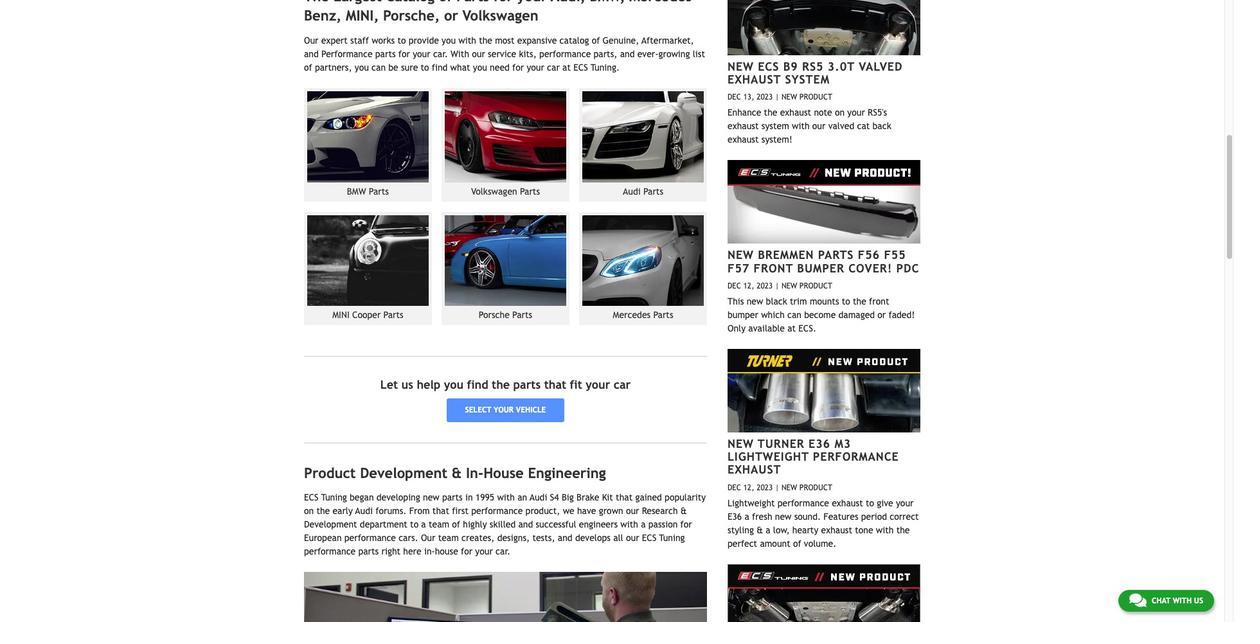 Task type: locate. For each thing, give the bounding box(es) containing it.
european
[[304, 533, 342, 543]]

to right sure
[[421, 62, 429, 72]]

exhaust up 13,
[[728, 73, 781, 86]]

to up damaged
[[842, 296, 850, 306]]

to
[[398, 35, 406, 45], [421, 62, 429, 72], [842, 296, 850, 306], [866, 498, 874, 508], [410, 520, 419, 530]]

or
[[444, 7, 458, 24], [878, 310, 886, 320]]

that left 'first'
[[433, 506, 449, 516]]

0 horizontal spatial at
[[562, 62, 571, 72]]

fit
[[570, 378, 582, 392]]

12, inside dec 12, 2023 | new product this new black trim mounts to the front bumper which can become damaged or faded! only available at ecs.
[[743, 281, 754, 290]]

or inside the largest catalog of parts for your audi, bmw, mercedes benz, mini, porsche, or volkswagen
[[444, 7, 458, 24]]

the up system
[[764, 108, 777, 118]]

development up european
[[304, 520, 357, 530]]

of down hearty
[[793, 538, 801, 549]]

1 horizontal spatial on
[[835, 108, 845, 118]]

new bremmen parts f56 f55 f57  front bumper cover! pdc link
[[728, 248, 919, 275]]

0 horizontal spatial development
[[304, 520, 357, 530]]

our left expert in the top of the page
[[304, 35, 319, 45]]

of inside the largest catalog of parts for your audi, bmw, mercedes benz, mini, porsche, or volkswagen
[[439, 0, 452, 5]]

1 vertical spatial volkswagen
[[471, 186, 517, 196]]

or down 'front' at top right
[[878, 310, 886, 320]]

1 vertical spatial our
[[421, 533, 435, 543]]

new left bremmen
[[728, 248, 754, 262]]

ecs
[[758, 60, 779, 73], [574, 62, 588, 72], [304, 493, 319, 503], [642, 533, 657, 543]]

2 exhaust from the top
[[728, 463, 781, 476]]

brake
[[577, 493, 599, 503]]

0 horizontal spatial e36
[[728, 511, 742, 522]]

find inside our expert staff works to provide you with the most expansive catalog of genuine, aftermarket, and performance parts for your car. with our service kits, performance parts, and ever-growing list of partners, you can be sure to find what you need for your car at ecs tuning.
[[432, 62, 448, 72]]

new inside dec 12, 2023 | new product lightweight performance exhaust to give your e36 a fresh new sound. features period correct styling & a low, hearty exhaust tone with the perfect amount of volume.
[[782, 483, 797, 492]]

performance inside our expert staff works to provide you with the most expansive catalog of genuine, aftermarket, and performance parts for your car. with our service kits, performance parts, and ever-growing list of partners, you can be sure to find what you need for your car at ecs tuning.
[[321, 49, 373, 59]]

2 vertical spatial &
[[757, 525, 763, 535]]

of left partners,
[[304, 62, 312, 72]]

1 vertical spatial development
[[304, 520, 357, 530]]

1 vertical spatial dec
[[728, 281, 741, 290]]

2 | from the top
[[775, 281, 779, 290]]

1 horizontal spatial that
[[544, 378, 566, 392]]

exhaust for new
[[728, 463, 781, 476]]

new turner e36 m3 lightweight performance exhaust
[[728, 437, 899, 476]]

1 vertical spatial can
[[787, 310, 802, 320]]

0 horizontal spatial tuning
[[321, 493, 347, 503]]

of
[[439, 0, 452, 5], [592, 35, 600, 45], [304, 62, 312, 72], [452, 520, 460, 530], [793, 538, 801, 549]]

volkswagen parts
[[471, 186, 540, 196]]

0 vertical spatial or
[[444, 7, 458, 24]]

12, for exhaust
[[743, 483, 754, 492]]

turner
[[758, 437, 805, 450]]

2 horizontal spatial new
[[775, 511, 792, 522]]

new ecs b9 s4/s5/sportback 3.0t valved exhaust system image
[[728, 564, 921, 622]]

the inside dec 12, 2023 | new product lightweight performance exhaust to give your e36 a fresh new sound. features period correct styling & a low, hearty exhaust tone with the perfect amount of volume.
[[896, 525, 910, 535]]

back
[[873, 121, 891, 131]]

1 vertical spatial car.
[[496, 547, 510, 557]]

0 horizontal spatial our
[[304, 35, 319, 45]]

for down kits,
[[512, 62, 524, 72]]

new bremmen parts f56 f55 f57  front bumper cover! pdc image
[[728, 160, 921, 244]]

and down successful
[[558, 533, 573, 543]]

1 vertical spatial lightweight
[[728, 498, 775, 508]]

the inside dec 12, 2023 | new product this new black trim mounts to the front bumper which can become damaged or faded! only available at ecs.
[[853, 296, 866, 306]]

with left the an
[[497, 493, 515, 503]]

0 vertical spatial find
[[432, 62, 448, 72]]

dec up this
[[728, 281, 741, 290]]

valved
[[828, 121, 854, 131]]

can inside dec 12, 2023 | new product this new black trim mounts to the front bumper which can become damaged or faded! only available at ecs.
[[787, 310, 802, 320]]

of right catalog
[[439, 0, 452, 5]]

development
[[360, 465, 448, 481], [304, 520, 357, 530]]

your left audi,
[[517, 0, 547, 5]]

new up trim
[[782, 281, 797, 290]]

1 vertical spatial or
[[878, 310, 886, 320]]

new up 13,
[[728, 60, 754, 73]]

0 vertical spatial new
[[728, 60, 754, 73]]

product up mounts
[[800, 281, 832, 290]]

12,
[[743, 281, 754, 290], [743, 483, 754, 492]]

at inside dec 12, 2023 | new product this new black trim mounts to the front bumper which can become damaged or faded! only available at ecs.
[[788, 323, 796, 333]]

2 12, from the top
[[743, 483, 754, 492]]

performance up skilled
[[471, 506, 523, 516]]

early
[[333, 506, 353, 516]]

1 vertical spatial &
[[681, 506, 687, 516]]

house
[[483, 465, 524, 481]]

for up sure
[[398, 49, 410, 59]]

kits,
[[519, 49, 537, 59]]

1 exhaust from the top
[[728, 73, 781, 86]]

team down from
[[429, 520, 449, 530]]

12, inside dec 12, 2023 | new product lightweight performance exhaust to give your e36 a fresh new sound. features period correct styling & a low, hearty exhaust tone with the perfect amount of volume.
[[743, 483, 754, 492]]

system
[[785, 73, 830, 86]]

car inside our expert staff works to provide you with the most expansive catalog of genuine, aftermarket, and performance parts for your car. with our service kits, performance parts, and ever-growing list of partners, you can be sure to find what you need for your car at ecs tuning.
[[547, 62, 560, 72]]

ecs left tuning.
[[574, 62, 588, 72]]

0 horizontal spatial that
[[433, 506, 449, 516]]

0 vertical spatial exhaust
[[728, 73, 781, 86]]

find
[[432, 62, 448, 72], [467, 378, 488, 392]]

product development & in-house engineering
[[304, 465, 606, 481]]

1 vertical spatial on
[[304, 506, 314, 516]]

development up developing
[[360, 465, 448, 481]]

mini cooper parts link
[[304, 212, 432, 326]]

our inside ecs tuning began developing new parts in 1995 with an audi s4 big brake kit that gained popularity on the early audi forums. from that first performance product, we have grown our research & development department to a team of highly skilled and successful engineers with a passion for european performance cars. our team creates, designs, tests, and develops all our ecs tuning performance parts right here in-house for your car.
[[421, 533, 435, 543]]

2023 inside dec 12, 2023 | new product this new black trim mounts to the front bumper which can become damaged or faded! only available at ecs.
[[757, 281, 773, 290]]

dec inside dec 13, 2023 | new product enhance the exhaust note on your rs5's exhaust system with our valved cat back exhaust system!
[[728, 93, 741, 102]]

0 horizontal spatial or
[[444, 7, 458, 24]]

1 vertical spatial 12,
[[743, 483, 754, 492]]

need
[[490, 62, 510, 72]]

1 horizontal spatial &
[[681, 506, 687, 516]]

mercedes parts link
[[579, 212, 707, 326]]

1 12, from the top
[[743, 281, 754, 290]]

parts inside new bremmen parts f56 f55 f57  front bumper cover! pdc
[[818, 248, 854, 262]]

b9
[[783, 60, 798, 73]]

new for exhaust
[[728, 60, 754, 73]]

or up with at the left top
[[444, 7, 458, 24]]

lightweight inside dec 12, 2023 | new product lightweight performance exhaust to give your e36 a fresh new sound. features period correct styling & a low, hearty exhaust tone with the perfect amount of volume.
[[728, 498, 775, 508]]

2023 inside dec 13, 2023 | new product enhance the exhaust note on your rs5's exhaust system with our valved cat back exhaust system!
[[757, 93, 773, 102]]

2 vertical spatial that
[[433, 506, 449, 516]]

expert
[[321, 35, 348, 45]]

1 vertical spatial 2023
[[757, 281, 773, 290]]

0 vertical spatial our
[[304, 35, 319, 45]]

new inside dec 12, 2023 | new product this new black trim mounts to the front bumper which can become damaged or faded! only available at ecs.
[[782, 281, 797, 290]]

| up "low,"
[[775, 483, 779, 492]]

& down popularity
[[681, 506, 687, 516]]

exhaust inside new turner e36 m3 lightweight performance exhaust
[[728, 463, 781, 476]]

exhaust
[[780, 108, 811, 118], [728, 121, 759, 131], [728, 135, 759, 145], [832, 498, 863, 508], [821, 525, 852, 535]]

2023 right 13,
[[757, 93, 773, 102]]

let
[[380, 378, 398, 392]]

e36 up styling
[[728, 511, 742, 522]]

exhaust down turner
[[728, 463, 781, 476]]

2023 up black
[[757, 281, 773, 290]]

2023 inside dec 12, 2023 | new product lightweight performance exhaust to give your e36 a fresh new sound. features period correct styling & a low, hearty exhaust tone with the perfect amount of volume.
[[757, 483, 773, 492]]

black
[[766, 296, 787, 306]]

0 horizontal spatial can
[[372, 62, 386, 72]]

2 horizontal spatial &
[[757, 525, 763, 535]]

2 vertical spatial |
[[775, 483, 779, 492]]

0 vertical spatial on
[[835, 108, 845, 118]]

0 vertical spatial |
[[775, 93, 779, 102]]

amount
[[760, 538, 790, 549]]

exhaust inside new ecs b9 rs5 3.0t valved exhaust system
[[728, 73, 781, 86]]

new inside dec 12, 2023 | new product this new black trim mounts to the front bumper which can become damaged or faded! only available at ecs.
[[747, 296, 763, 306]]

product for f55
[[800, 281, 832, 290]]

performance inside our expert staff works to provide you with the most expansive catalog of genuine, aftermarket, and performance parts for your car. with our service kits, performance parts, and ever-growing list of partners, you can be sure to find what you need for your car at ecs tuning.
[[539, 49, 591, 59]]

1 horizontal spatial or
[[878, 310, 886, 320]]

new for turner
[[782, 483, 797, 492]]

and up partners,
[[304, 49, 319, 59]]

0 vertical spatial 2023
[[757, 93, 773, 102]]

new inside new ecs b9 rs5 3.0t valved exhaust system
[[728, 60, 754, 73]]

you left the need
[[473, 62, 487, 72]]

at inside our expert staff works to provide you with the most expansive catalog of genuine, aftermarket, and performance parts for your car. with our service kits, performance parts, and ever-growing list of partners, you can be sure to find what you need for your car at ecs tuning.
[[562, 62, 571, 72]]

1 vertical spatial exhaust
[[728, 463, 781, 476]]

damaged
[[839, 310, 875, 320]]

0 vertical spatial &
[[452, 465, 462, 481]]

team
[[429, 520, 449, 530], [438, 533, 459, 543]]

2 horizontal spatial that
[[616, 493, 633, 503]]

0 vertical spatial that
[[544, 378, 566, 392]]

0 vertical spatial volkswagen
[[462, 7, 538, 24]]

car. down designs,
[[496, 547, 510, 557]]

to inside dec 12, 2023 | new product lightweight performance exhaust to give your e36 a fresh new sound. features period correct styling & a low, hearty exhaust tone with the perfect amount of volume.
[[866, 498, 874, 508]]

1 horizontal spatial new
[[747, 296, 763, 306]]

let us help you find the parts that fit your     car
[[380, 378, 631, 392]]

0 vertical spatial car.
[[433, 49, 448, 59]]

sure
[[401, 62, 418, 72]]

3 2023 from the top
[[757, 483, 773, 492]]

new turner e36 m3 lightweight performance exhaust image
[[728, 349, 921, 432]]

to down from
[[410, 520, 419, 530]]

an
[[518, 493, 527, 503]]

car.
[[433, 49, 448, 59], [496, 547, 510, 557]]

| inside dec 13, 2023 | new product enhance the exhaust note on your rs5's exhaust system with our valved cat back exhaust system!
[[775, 93, 779, 102]]

mini
[[332, 310, 350, 320]]

a left 'passion'
[[641, 520, 646, 530]]

| inside dec 12, 2023 | new product lightweight performance exhaust to give your e36 a fresh new sound. features period correct styling & a low, hearty exhaust tone with the perfect amount of volume.
[[775, 483, 779, 492]]

0 horizontal spatial find
[[432, 62, 448, 72]]

0 vertical spatial car
[[547, 62, 560, 72]]

that right kit
[[616, 493, 633, 503]]

of down 'first'
[[452, 520, 460, 530]]

0 horizontal spatial car.
[[433, 49, 448, 59]]

volkswagen
[[462, 7, 538, 24], [471, 186, 517, 196]]

in-
[[466, 465, 484, 481]]

that left the 'fit'
[[544, 378, 566, 392]]

tuning up early
[[321, 493, 347, 503]]

new down system
[[782, 93, 797, 102]]

new inside new bremmen parts f56 f55 f57  front bumper cover! pdc
[[728, 248, 754, 262]]

for
[[494, 0, 513, 5], [398, 49, 410, 59], [512, 62, 524, 72], [680, 520, 692, 530], [461, 547, 473, 557]]

comments image
[[1129, 593, 1147, 608]]

1 horizontal spatial car.
[[496, 547, 510, 557]]

develops
[[575, 533, 611, 543]]

0 vertical spatial lightweight
[[728, 450, 809, 463]]

1 horizontal spatial can
[[787, 310, 802, 320]]

our right all
[[626, 533, 639, 543]]

1 horizontal spatial performance
[[813, 450, 899, 463]]

performance down department
[[344, 533, 396, 543]]

development inside ecs tuning began developing new parts in 1995 with an audi s4 big brake kit that gained popularity on the early audi forums. from that first performance product, we have grown our research & development department to a team of highly skilled and successful engineers with a passion for european performance cars. our team creates, designs, tests, and develops all our ecs tuning performance parts right here in-house for your car.
[[304, 520, 357, 530]]

performance down "catalog" at the left
[[539, 49, 591, 59]]

gained
[[635, 493, 662, 503]]

catalog
[[560, 35, 589, 45]]

12, up this
[[743, 281, 754, 290]]

1 vertical spatial find
[[467, 378, 488, 392]]

performance up give
[[813, 450, 899, 463]]

your inside the largest catalog of parts for your audi, bmw, mercedes benz, mini, porsche, or volkswagen
[[517, 0, 547, 5]]

2023 up fresh
[[757, 483, 773, 492]]

1 vertical spatial audi
[[530, 493, 547, 503]]

genuine,
[[603, 35, 639, 45]]

us
[[1194, 597, 1203, 606]]

tuning down 'passion'
[[659, 533, 685, 543]]

2 dec from the top
[[728, 281, 741, 290]]

2 lightweight from the top
[[728, 498, 775, 508]]

| right 13,
[[775, 93, 779, 102]]

you up with at the left top
[[442, 35, 456, 45]]

0 vertical spatial performance
[[321, 49, 373, 59]]

lightweight
[[728, 450, 809, 463], [728, 498, 775, 508]]

new ecs b9 rs5 3.0t valved exhaust system link
[[728, 60, 903, 86]]

dec left 13,
[[728, 93, 741, 102]]

dec up styling
[[728, 483, 741, 492]]

ecs up european
[[304, 493, 319, 503]]

1 dec from the top
[[728, 93, 741, 102]]

2023 for bumper
[[757, 281, 773, 290]]

product for 3.0t
[[800, 93, 832, 102]]

0 vertical spatial e36
[[809, 437, 831, 450]]

parts
[[456, 0, 489, 5], [369, 186, 389, 196], [520, 186, 540, 196], [643, 186, 663, 196], [818, 248, 854, 262], [383, 310, 404, 320], [512, 310, 532, 320], [653, 310, 673, 320]]

the largest catalog of parts for your audi, bmw, mercedes benz, mini, porsche, or volkswagen
[[304, 0, 692, 24]]

dec for new bremmen parts f56 f55 f57  front bumper cover! pdc
[[728, 281, 741, 290]]

volkswagen inside the largest catalog of parts for your audi, bmw, mercedes benz, mini, porsche, or volkswagen
[[462, 7, 538, 24]]

new inside dec 13, 2023 | new product enhance the exhaust note on your rs5's exhaust system with our valved cat back exhaust system!
[[782, 93, 797, 102]]

new for front
[[728, 248, 754, 262]]

dec 12, 2023 | new product this new black trim mounts to the front bumper which can become damaged or faded! only available at ecs.
[[728, 281, 915, 333]]

| inside dec 12, 2023 | new product this new black trim mounts to the front bumper which can become damaged or faded! only available at ecs.
[[775, 281, 779, 290]]

2 new from the top
[[728, 248, 754, 262]]

the down "correct"
[[896, 525, 910, 535]]

0 horizontal spatial car
[[547, 62, 560, 72]]

0 horizontal spatial performance
[[321, 49, 373, 59]]

your down creates,
[[475, 547, 493, 557]]

& down fresh
[[757, 525, 763, 535]]

that
[[544, 378, 566, 392], [616, 493, 633, 503], [433, 506, 449, 516]]

a left "low,"
[[766, 525, 770, 535]]

our down 'gained'
[[626, 506, 639, 516]]

1 vertical spatial tuning
[[659, 533, 685, 543]]

3 dec from the top
[[728, 483, 741, 492]]

our down the note
[[812, 121, 826, 131]]

f56
[[858, 248, 880, 262]]

0 vertical spatial new
[[747, 296, 763, 306]]

your up cat
[[847, 108, 865, 118]]

ecs.
[[799, 323, 816, 333]]

| for system
[[775, 93, 779, 102]]

audi parts link
[[579, 88, 707, 202]]

system!
[[762, 135, 793, 145]]

the left early
[[317, 506, 330, 516]]

1 vertical spatial performance
[[813, 450, 899, 463]]

product inside dec 12, 2023 | new product lightweight performance exhaust to give your e36 a fresh new sound. features period correct styling & a low, hearty exhaust tone with the perfect amount of volume.
[[800, 483, 832, 492]]

0 vertical spatial 12,
[[743, 281, 754, 290]]

1 vertical spatial |
[[775, 281, 779, 290]]

e36 left m3 on the bottom right
[[809, 437, 831, 450]]

on
[[835, 108, 845, 118], [304, 506, 314, 516]]

3 | from the top
[[775, 483, 779, 492]]

0 vertical spatial mercedes
[[629, 0, 692, 5]]

dec inside dec 12, 2023 | new product lightweight performance exhaust to give your e36 a fresh new sound. features period correct styling & a low, hearty exhaust tone with the perfect amount of volume.
[[728, 483, 741, 492]]

audi
[[623, 186, 641, 196], [530, 493, 547, 503], [355, 506, 373, 516]]

1 lightweight from the top
[[728, 450, 809, 463]]

the inside ecs tuning began developing new parts in 1995 with an audi s4 big brake kit that gained popularity on the early audi forums. from that first performance product, we have grown our research & development department to a team of highly skilled and successful engineers with a passion for european performance cars. our team creates, designs, tests, and develops all our ecs tuning performance parts right here in-house for your car.
[[317, 506, 330, 516]]

on up valved
[[835, 108, 845, 118]]

staff
[[350, 35, 369, 45]]

2023 for system
[[757, 93, 773, 102]]

2 vertical spatial audi
[[355, 506, 373, 516]]

of inside dec 12, 2023 | new product lightweight performance exhaust to give your e36 a fresh new sound. features period correct styling & a low, hearty exhaust tone with the perfect amount of volume.
[[793, 538, 801, 549]]

0 vertical spatial at
[[562, 62, 571, 72]]

for inside the largest catalog of parts for your audi, bmw, mercedes benz, mini, porsche, or volkswagen
[[494, 0, 513, 5]]

you down staff
[[355, 62, 369, 72]]

product up began at the left
[[304, 465, 356, 481]]

0 vertical spatial can
[[372, 62, 386, 72]]

our
[[304, 35, 319, 45], [421, 533, 435, 543]]

1 vertical spatial car
[[614, 378, 631, 392]]

to up period
[[866, 498, 874, 508]]

pdc
[[896, 261, 919, 275]]

1 | from the top
[[775, 93, 779, 102]]

to right the works
[[398, 35, 406, 45]]

1 horizontal spatial e36
[[809, 437, 831, 450]]

2 2023 from the top
[[757, 281, 773, 290]]

works
[[372, 35, 395, 45]]

new up bumper
[[747, 296, 763, 306]]

0 horizontal spatial on
[[304, 506, 314, 516]]

help
[[417, 378, 440, 392]]

parts down the works
[[375, 49, 396, 59]]

the
[[479, 35, 492, 45], [764, 108, 777, 118], [853, 296, 866, 306], [492, 378, 510, 392], [317, 506, 330, 516], [896, 525, 910, 535]]

your right the 'fit'
[[586, 378, 610, 392]]

| up black
[[775, 281, 779, 290]]

our right with at the left top
[[472, 49, 485, 59]]

1 horizontal spatial at
[[788, 323, 796, 333]]

with up with at the left top
[[459, 35, 476, 45]]

began
[[350, 493, 374, 503]]

mercedes inside the largest catalog of parts for your audi, bmw, mercedes benz, mini, porsche, or volkswagen
[[629, 0, 692, 5]]

faded!
[[889, 310, 915, 320]]

highly
[[463, 520, 487, 530]]

1 2023 from the top
[[757, 93, 773, 102]]

ecs left 'b9' at the top of page
[[758, 60, 779, 73]]

2 vertical spatial new
[[775, 511, 792, 522]]

0 vertical spatial dec
[[728, 93, 741, 102]]

dec for new turner e36 m3 lightweight performance exhaust
[[728, 483, 741, 492]]

performance
[[321, 49, 373, 59], [813, 450, 899, 463]]

tuning
[[321, 493, 347, 503], [659, 533, 685, 543]]

designs,
[[497, 533, 530, 543]]

first
[[452, 506, 469, 516]]

0 vertical spatial development
[[360, 465, 448, 481]]

for up most
[[494, 0, 513, 5]]

audi,
[[551, 0, 585, 5]]

new inside ecs tuning began developing new parts in 1995 with an audi s4 big brake kit that gained popularity on the early audi forums. from that first performance product, we have grown our research & development department to a team of highly skilled and successful engineers with a passion for european performance cars. our team creates, designs, tests, and develops all our ecs tuning performance parts right here in-house for your car.
[[423, 493, 440, 503]]

new for bremmen
[[782, 281, 797, 290]]

1 vertical spatial at
[[788, 323, 796, 333]]

0 vertical spatial audi
[[623, 186, 641, 196]]

new ecs b9 rs5 3.0t valved exhaust system image
[[728, 0, 921, 55]]

0 vertical spatial tuning
[[321, 493, 347, 503]]

product,
[[526, 506, 560, 516]]

1 new from the top
[[728, 60, 754, 73]]

3.0t
[[828, 60, 855, 73]]

mounts
[[810, 296, 839, 306]]

& left in-
[[452, 465, 462, 481]]

1 vertical spatial e36
[[728, 511, 742, 522]]

on up european
[[304, 506, 314, 516]]

car right the 'fit'
[[614, 378, 631, 392]]

new inside dec 12, 2023 | new product lightweight performance exhaust to give your e36 a fresh new sound. features period correct styling & a low, hearty exhaust tone with the perfect amount of volume.
[[775, 511, 792, 522]]

1 vertical spatial that
[[616, 493, 633, 503]]

with up all
[[621, 520, 638, 530]]

the left most
[[479, 35, 492, 45]]

rs5
[[802, 60, 824, 73]]

we
[[563, 506, 574, 516]]

a up styling
[[745, 511, 749, 522]]

product up the note
[[800, 93, 832, 102]]

dec inside dec 12, 2023 | new product this new black trim mounts to the front bumper which can become damaged or faded! only available at ecs.
[[728, 281, 741, 290]]

performance
[[539, 49, 591, 59], [778, 498, 829, 508], [471, 506, 523, 516], [344, 533, 396, 543], [304, 547, 356, 557]]

car. left with at the left top
[[433, 49, 448, 59]]

product inside dec 13, 2023 | new product enhance the exhaust note on your rs5's exhaust system with our valved cat back exhaust system!
[[800, 93, 832, 102]]

product up sound.
[[800, 483, 832, 492]]

product inside dec 12, 2023 | new product this new black trim mounts to the front bumper which can become damaged or faded! only available at ecs.
[[800, 281, 832, 290]]

| for bumper
[[775, 281, 779, 290]]

0 horizontal spatial new
[[423, 493, 440, 503]]

2 vertical spatial dec
[[728, 483, 741, 492]]

in-
[[424, 547, 435, 557]]

1 horizontal spatial tuning
[[659, 533, 685, 543]]

1 vertical spatial new
[[423, 493, 440, 503]]

1 horizontal spatial our
[[421, 533, 435, 543]]

or inside dec 12, 2023 | new product this new black trim mounts to the front bumper which can become damaged or faded! only available at ecs.
[[878, 310, 886, 320]]

your down provide
[[413, 49, 430, 59]]

at
[[562, 62, 571, 72], [788, 323, 796, 333]]

parts left right
[[358, 547, 379, 557]]

1 vertical spatial new
[[728, 248, 754, 262]]

2 vertical spatial 2023
[[757, 483, 773, 492]]

1 horizontal spatial audi
[[530, 493, 547, 503]]

can down trim
[[787, 310, 802, 320]]

performance up sound.
[[778, 498, 829, 508]]

new for ecs
[[782, 93, 797, 102]]



Task type: describe. For each thing, give the bounding box(es) containing it.
vehicle
[[516, 406, 546, 415]]

with
[[451, 49, 469, 59]]

largest
[[333, 0, 382, 5]]

research
[[642, 506, 678, 516]]

catalog
[[386, 0, 435, 5]]

& inside dec 12, 2023 | new product lightweight performance exhaust to give your e36 a fresh new sound. features period correct styling & a low, hearty exhaust tone with the perfect amount of volume.
[[757, 525, 763, 535]]

our inside dec 13, 2023 | new product enhance the exhaust note on your rs5's exhaust system with our valved cat back exhaust system!
[[812, 121, 826, 131]]

features
[[824, 511, 859, 522]]

1 vertical spatial mercedes
[[613, 310, 651, 320]]

our inside our expert staff works to provide you with the most expansive catalog of genuine, aftermarket, and performance parts for your car. with our service kits, performance parts, and ever-growing list of partners, you can be sure to find what you need for your car at ecs tuning.
[[304, 35, 319, 45]]

select your vehicle
[[465, 406, 546, 415]]

styling
[[728, 525, 754, 535]]

your inside dec 12, 2023 | new product lightweight performance exhaust to give your e36 a fresh new sound. features period correct styling & a low, hearty exhaust tone with the perfect amount of volume.
[[896, 498, 914, 508]]

bremmen
[[758, 248, 814, 262]]

cat
[[857, 121, 870, 131]]

this
[[728, 296, 744, 306]]

rs5's
[[868, 108, 887, 118]]

mercedes parts
[[613, 310, 673, 320]]

new turner e36 m3 lightweight performance exhaust link
[[728, 437, 899, 476]]

for down creates,
[[461, 547, 473, 557]]

2 horizontal spatial audi
[[623, 186, 641, 196]]

with inside dec 12, 2023 | new product lightweight performance exhaust to give your e36 a fresh new sound. features period correct styling & a low, hearty exhaust tone with the perfect amount of volume.
[[876, 525, 894, 535]]

parts up vehicle
[[513, 378, 541, 392]]

service
[[488, 49, 516, 59]]

cooper
[[352, 310, 381, 320]]

sound.
[[794, 511, 821, 522]]

of inside ecs tuning began developing new parts in 1995 with an audi s4 big brake kit that gained popularity on the early audi forums. from that first performance product, we have grown our research & development department to a team of highly skilled and successful engineers with a passion for european performance cars. our team creates, designs, tests, and develops all our ecs tuning performance parts right here in-house for your car.
[[452, 520, 460, 530]]

passion
[[648, 520, 678, 530]]

house
[[435, 547, 458, 557]]

cars.
[[399, 533, 418, 543]]

porsche parts
[[479, 310, 532, 320]]

1 horizontal spatial find
[[467, 378, 488, 392]]

select
[[465, 406, 491, 415]]

our expert staff works to provide you with the most expansive catalog of genuine, aftermarket, and performance parts for your car. with our service kits, performance parts, and ever-growing list of partners, you can be sure to find what you need for your car at ecs tuning.
[[304, 35, 705, 72]]

on inside ecs tuning began developing new parts in 1995 with an audi s4 big brake kit that gained popularity on the early audi forums. from that first performance product, we have grown our research & development department to a team of highly skilled and successful engineers with a passion for european performance cars. our team creates, designs, tests, and develops all our ecs tuning performance parts right here in-house for your car.
[[304, 506, 314, 516]]

dec for new ecs b9 rs5 3.0t valved exhaust system
[[728, 93, 741, 102]]

new inside new turner e36 m3 lightweight performance exhaust
[[728, 437, 754, 450]]

popularity
[[665, 493, 706, 503]]

right
[[381, 547, 401, 557]]

perfect
[[728, 538, 757, 549]]

porsche
[[479, 310, 510, 320]]

volume.
[[804, 538, 837, 549]]

chat
[[1152, 597, 1171, 606]]

give
[[877, 498, 893, 508]]

your inside "button"
[[494, 406, 514, 415]]

car. inside ecs tuning began developing new parts in 1995 with an audi s4 big brake kit that gained popularity on the early audi forums. from that first performance product, we have grown our research & development department to a team of highly skilled and successful engineers with a passion for european performance cars. our team creates, designs, tests, and develops all our ecs tuning performance parts right here in-house for your car.
[[496, 547, 510, 557]]

and up designs,
[[518, 520, 533, 530]]

note
[[814, 108, 832, 118]]

parts up 'first'
[[442, 493, 463, 503]]

enhance
[[728, 108, 761, 118]]

growing
[[659, 49, 690, 59]]

and down genuine,
[[620, 49, 635, 59]]

12, for front
[[743, 281, 754, 290]]

exhaust for new
[[728, 73, 781, 86]]

the inside dec 13, 2023 | new product enhance the exhaust note on your rs5's exhaust system with our valved cat back exhaust system!
[[764, 108, 777, 118]]

with inside our expert staff works to provide you with the most expansive catalog of genuine, aftermarket, and performance parts for your car. with our service kits, performance parts, and ever-growing list of partners, you can be sure to find what you need for your car at ecs tuning.
[[459, 35, 476, 45]]

partners,
[[315, 62, 352, 72]]

of up parts,
[[592, 35, 600, 45]]

which
[[761, 310, 785, 320]]

ecs tuning engineer comparing a part to a digital prototype image
[[304, 572, 707, 622]]

in
[[465, 493, 473, 503]]

list
[[693, 49, 705, 59]]

dec 12, 2023 | new product lightweight performance exhaust to give your e36 a fresh new sound. features period correct styling & a low, hearty exhaust tone with the perfect amount of volume.
[[728, 483, 919, 549]]

available
[[748, 323, 785, 333]]

a down from
[[421, 520, 426, 530]]

with left 'us'
[[1173, 597, 1192, 606]]

e36 inside new turner e36 m3 lightweight performance exhaust
[[809, 437, 831, 450]]

front
[[869, 296, 889, 306]]

to inside ecs tuning began developing new parts in 1995 with an audi s4 big brake kit that gained popularity on the early audi forums. from that first performance product, we have grown our research & development department to a team of highly skilled and successful engineers with a passion for european performance cars. our team creates, designs, tests, and develops all our ecs tuning performance parts right here in-house for your car.
[[410, 520, 419, 530]]

low,
[[773, 525, 790, 535]]

0 horizontal spatial audi
[[355, 506, 373, 516]]

correct
[[890, 511, 919, 522]]

& inside ecs tuning began developing new parts in 1995 with an audi s4 big brake kit that gained popularity on the early audi forums. from that first performance product, we have grown our research & development department to a team of highly skilled and successful engineers with a passion for european performance cars. our team creates, designs, tests, and develops all our ecs tuning performance parts right here in-house for your car.
[[681, 506, 687, 516]]

0 vertical spatial team
[[429, 520, 449, 530]]

your down kits,
[[527, 62, 544, 72]]

your inside dec 13, 2023 | new product enhance the exhaust note on your rs5's exhaust system with our valved cat back exhaust system!
[[847, 108, 865, 118]]

performance inside new turner e36 m3 lightweight performance exhaust
[[813, 450, 899, 463]]

system
[[762, 121, 789, 131]]

parts,
[[594, 49, 617, 59]]

lightweight inside new turner e36 m3 lightweight performance exhaust
[[728, 450, 809, 463]]

bmw parts link
[[304, 88, 432, 202]]

benz,
[[304, 7, 342, 24]]

ever-
[[637, 49, 659, 59]]

tests,
[[533, 533, 555, 543]]

fresh
[[752, 511, 772, 522]]

bmw
[[347, 186, 366, 196]]

ecs down 'passion'
[[642, 533, 657, 543]]

tone
[[855, 525, 873, 535]]

grown
[[599, 506, 623, 516]]

chat with us
[[1152, 597, 1203, 606]]

tuning.
[[591, 62, 620, 72]]

can inside our expert staff works to provide you with the most expansive catalog of genuine, aftermarket, and performance parts for your car. with our service kits, performance parts, and ever-growing list of partners, you can be sure to find what you need for your car at ecs tuning.
[[372, 62, 386, 72]]

e36 inside dec 12, 2023 | new product lightweight performance exhaust to give your e36 a fresh new sound. features period correct styling & a low, hearty exhaust tone with the perfect amount of volume.
[[728, 511, 742, 522]]

the up select your vehicle "button"
[[492, 378, 510, 392]]

our inside our expert staff works to provide you with the most expansive catalog of genuine, aftermarket, and performance parts for your car. with our service kits, performance parts, and ever-growing list of partners, you can be sure to find what you need for your car at ecs tuning.
[[472, 49, 485, 59]]

the
[[304, 0, 329, 5]]

be
[[388, 62, 398, 72]]

department
[[360, 520, 407, 530]]

1 horizontal spatial development
[[360, 465, 448, 481]]

1 horizontal spatial car
[[614, 378, 631, 392]]

you right help on the left
[[444, 378, 464, 392]]

product for lightweight
[[800, 483, 832, 492]]

big
[[562, 493, 574, 503]]

on inside dec 13, 2023 | new product enhance the exhaust note on your rs5's exhaust system with our valved cat back exhaust system!
[[835, 108, 845, 118]]

13,
[[743, 93, 754, 102]]

expansive
[[517, 35, 557, 45]]

0 horizontal spatial &
[[452, 465, 462, 481]]

car. inside our expert staff works to provide you with the most expansive catalog of genuine, aftermarket, and performance parts for your car. with our service kits, performance parts, and ever-growing list of partners, you can be sure to find what you need for your car at ecs tuning.
[[433, 49, 448, 59]]

become
[[804, 310, 836, 320]]

1 vertical spatial team
[[438, 533, 459, 543]]

ecs inside our expert staff works to provide you with the most expansive catalog of genuine, aftermarket, and performance parts for your car. with our service kits, performance parts, and ever-growing list of partners, you can be sure to find what you need for your car at ecs tuning.
[[574, 62, 588, 72]]

to inside dec 12, 2023 | new product this new black trim mounts to the front bumper which can become damaged or faded! only available at ecs.
[[842, 296, 850, 306]]

most
[[495, 35, 515, 45]]

engineering
[[528, 465, 606, 481]]

the inside our expert staff works to provide you with the most expansive catalog of genuine, aftermarket, and performance parts for your car. with our service kits, performance parts, and ever-growing list of partners, you can be sure to find what you need for your car at ecs tuning.
[[479, 35, 492, 45]]

f57
[[728, 261, 750, 275]]

for right 'passion'
[[680, 520, 692, 530]]

here
[[403, 547, 421, 557]]

kit
[[602, 493, 613, 503]]

with inside dec 13, 2023 | new product enhance the exhaust note on your rs5's exhaust system with our valved cat back exhaust system!
[[792, 121, 810, 131]]

select your vehicle button
[[446, 398, 565, 422]]

ecs tuning began developing new parts in 1995 with an audi s4 big brake kit that gained popularity on the early audi forums. from that first performance product, we have grown our research & development department to a team of highly skilled and successful engineers with a passion for european performance cars. our team creates, designs, tests, and develops all our ecs tuning performance parts right here in-house for your car.
[[304, 493, 706, 557]]

parts inside the largest catalog of parts for your audi, bmw, mercedes benz, mini, porsche, or volkswagen
[[456, 0, 489, 5]]

performance inside dec 12, 2023 | new product lightweight performance exhaust to give your e36 a fresh new sound. features period correct styling & a low, hearty exhaust tone with the perfect amount of volume.
[[778, 498, 829, 508]]

parts inside our expert staff works to provide you with the most expansive catalog of genuine, aftermarket, and performance parts for your car. with our service kits, performance parts, and ever-growing list of partners, you can be sure to find what you need for your car at ecs tuning.
[[375, 49, 396, 59]]

forums.
[[376, 506, 407, 516]]

performance down european
[[304, 547, 356, 557]]

your inside ecs tuning began developing new parts in 1995 with an audi s4 big brake kit that gained popularity on the early audi forums. from that first performance product, we have grown our research & development department to a team of highly skilled and successful engineers with a passion for european performance cars. our team creates, designs, tests, and develops all our ecs tuning performance parts right here in-house for your car.
[[475, 547, 493, 557]]

ecs inside new ecs b9 rs5 3.0t valved exhaust system
[[758, 60, 779, 73]]

aftermarket,
[[642, 35, 694, 45]]

us
[[401, 378, 413, 392]]

chat with us link
[[1118, 590, 1214, 612]]



Task type: vqa. For each thing, say whether or not it's contained in the screenshot.


